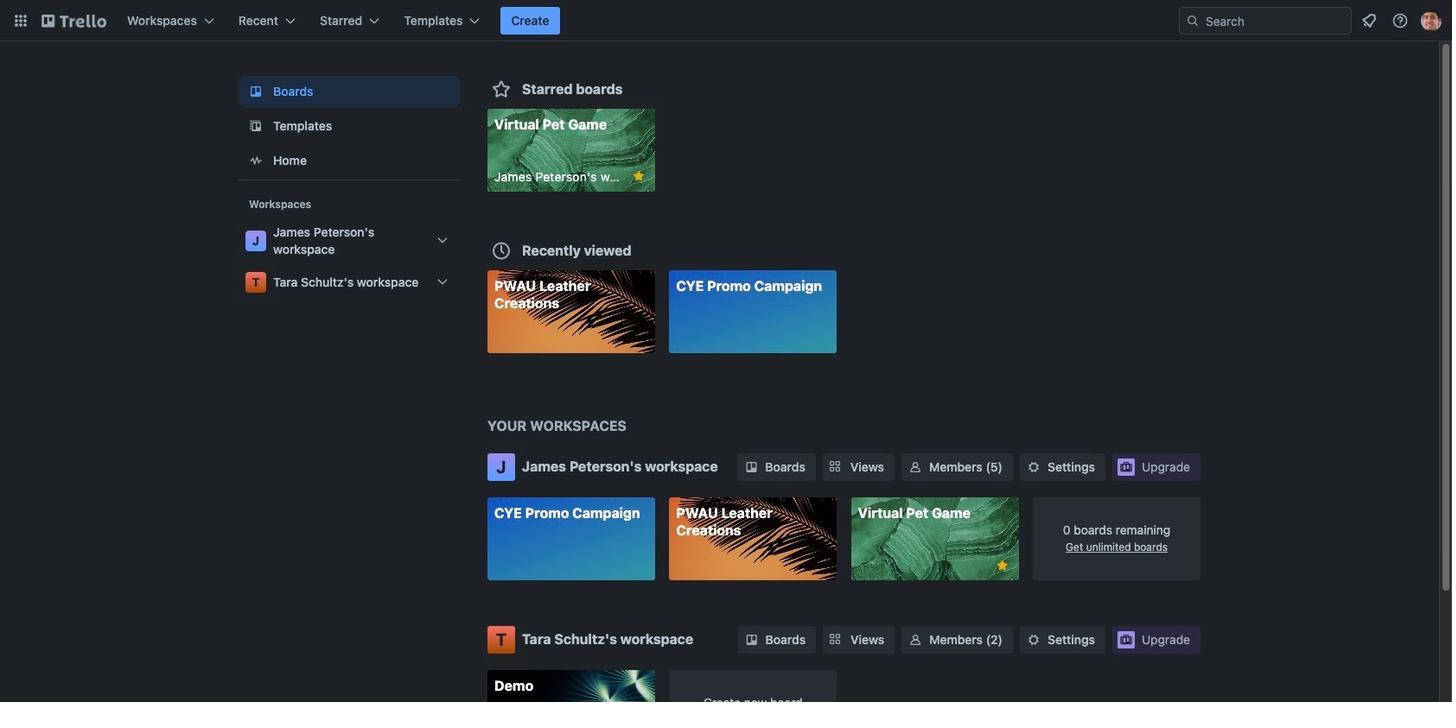 Task type: vqa. For each thing, say whether or not it's contained in the screenshot.
home icon
yes



Task type: locate. For each thing, give the bounding box(es) containing it.
0 horizontal spatial sm image
[[743, 632, 761, 649]]

open information menu image
[[1392, 12, 1409, 29]]

sm image
[[743, 459, 760, 476], [1025, 459, 1043, 476], [907, 632, 924, 649], [1025, 632, 1043, 649]]

0 vertical spatial sm image
[[907, 459, 924, 476]]

board image
[[246, 81, 266, 102]]

sm image
[[907, 459, 924, 476], [743, 632, 761, 649]]

click to unstar this board. it will be removed from your starred list. image
[[631, 169, 647, 184]]

template board image
[[246, 116, 266, 137]]

search image
[[1186, 14, 1200, 28]]

back to home image
[[42, 7, 106, 35]]

0 notifications image
[[1359, 10, 1380, 31]]

james peterson (jamespeterson93) image
[[1421, 10, 1442, 31]]

1 horizontal spatial sm image
[[907, 459, 924, 476]]



Task type: describe. For each thing, give the bounding box(es) containing it.
primary element
[[0, 0, 1453, 42]]

1 vertical spatial sm image
[[743, 632, 761, 649]]

home image
[[246, 150, 266, 171]]

Search field
[[1179, 7, 1352, 35]]



